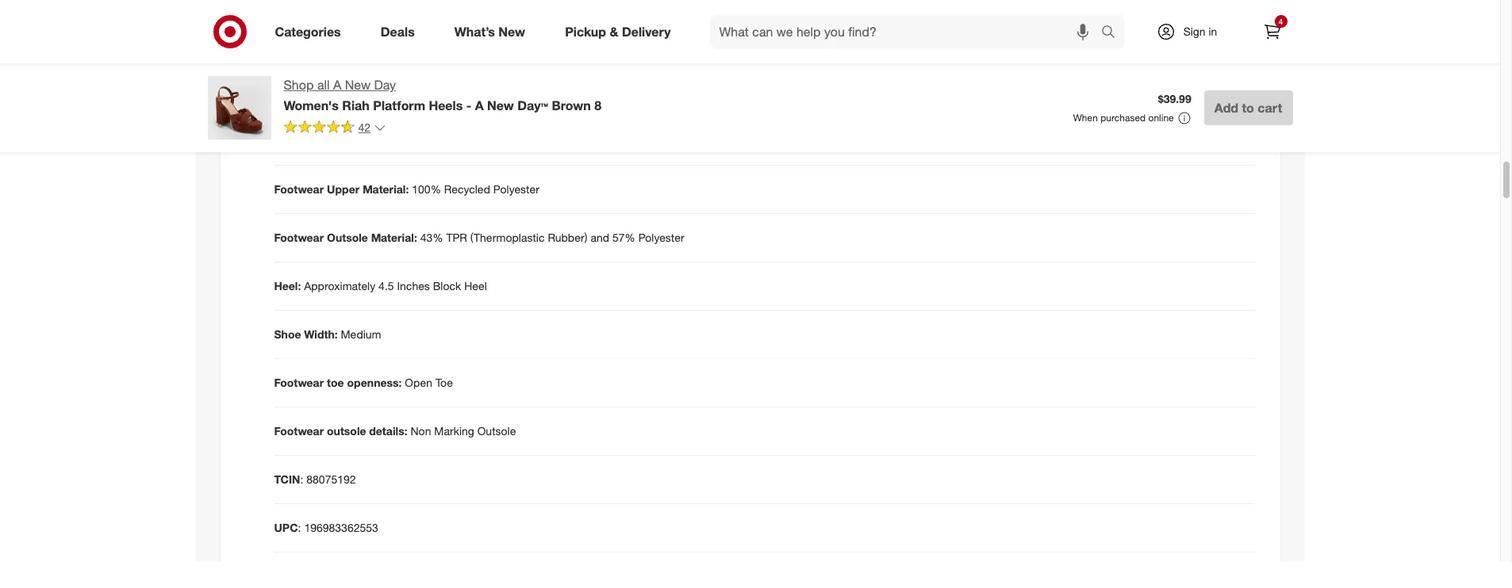 Task type: vqa. For each thing, say whether or not it's contained in the screenshot.


Task type: locate. For each thing, give the bounding box(es) containing it.
-
[[466, 97, 471, 113]]

heel
[[464, 279, 487, 293]]

footwear upper material: 100% recycled polyester
[[274, 183, 539, 196]]

polyester
[[493, 183, 539, 196], [638, 231, 684, 244]]

footwear up heel:
[[274, 231, 324, 244]]

footwear left the upper
[[274, 183, 324, 196]]

platform
[[373, 97, 425, 113]]

footwear left toe
[[274, 376, 324, 390]]

2 vertical spatial material:
[[371, 231, 417, 244]]

new right -
[[487, 97, 514, 113]]

0 vertical spatial :
[[300, 473, 303, 486]]

footwear for footwear insole material: 100% foam
[[274, 37, 324, 51]]

1 vertical spatial :
[[298, 521, 301, 535]]

100% left 'recycled'
[[412, 183, 441, 196]]

43%
[[420, 231, 443, 244]]

57%
[[612, 231, 635, 244]]

upper
[[327, 183, 360, 196]]

polyester right 57%
[[638, 231, 684, 244]]

categories link
[[261, 14, 361, 49]]

women's
[[284, 97, 339, 113]]

0 horizontal spatial outsole
[[327, 231, 368, 244]]

1 vertical spatial polyester
[[638, 231, 684, 244]]

marking
[[434, 425, 474, 438]]

shop all a new day women's riah platform heels - a new day™ brown 8
[[284, 77, 601, 113]]

outsole right marking
[[477, 425, 516, 438]]

block
[[433, 279, 461, 293]]

new
[[499, 23, 525, 39], [345, 77, 371, 93], [487, 97, 514, 113]]

tpr
[[446, 231, 467, 244]]

material: left "43%"
[[371, 231, 417, 244]]

1 horizontal spatial a
[[475, 97, 484, 113]]

width:
[[304, 328, 338, 341]]

add
[[1214, 100, 1238, 116]]

footwear for footwear outsole details: non marking outsole
[[274, 425, 324, 438]]

foam
[[443, 37, 471, 51]]

buckle
[[326, 86, 360, 99]]

100% left foam
[[411, 37, 440, 51]]

$39.99
[[1158, 92, 1191, 106]]

categories
[[275, 23, 341, 39]]

toe style: round toe
[[274, 134, 382, 148]]

material: right the upper
[[363, 183, 409, 196]]

0 horizontal spatial toe
[[274, 134, 292, 148]]

1 footwear from the top
[[274, 37, 324, 51]]

deals link
[[367, 14, 435, 49]]

what's new
[[454, 23, 525, 39]]

material:
[[362, 37, 408, 51], [363, 183, 409, 196], [371, 231, 417, 244]]

footwear for footwear upper material: 100% recycled polyester
[[274, 183, 324, 196]]

0 horizontal spatial polyester
[[493, 183, 539, 196]]

footwear
[[274, 37, 324, 51], [274, 183, 324, 196], [274, 231, 324, 244], [274, 376, 324, 390], [274, 425, 324, 438]]

recycled
[[444, 183, 490, 196]]

0 vertical spatial a
[[333, 77, 341, 93]]

new up riah
[[345, 77, 371, 93]]

openness:
[[347, 376, 402, 390]]

material: for footwear outsole material:
[[371, 231, 417, 244]]

0 vertical spatial 100%
[[411, 37, 440, 51]]

0 vertical spatial new
[[499, 23, 525, 39]]

outsole down the upper
[[327, 231, 368, 244]]

2 horizontal spatial toe
[[435, 376, 453, 390]]

: left 196983362553
[[298, 521, 301, 535]]

non
[[411, 425, 431, 438]]

4 footwear from the top
[[274, 376, 324, 390]]

3 footwear from the top
[[274, 231, 324, 244]]

deals
[[381, 23, 415, 39]]

42
[[358, 120, 371, 134]]

toe
[[274, 134, 292, 148], [364, 134, 382, 148], [435, 376, 453, 390]]

2 footwear from the top
[[274, 183, 324, 196]]

add to cart
[[1214, 100, 1282, 116]]

0 vertical spatial outsole
[[327, 231, 368, 244]]

footwear left the outsole
[[274, 425, 324, 438]]

footwear for footwear toe openness: open toe
[[274, 376, 324, 390]]

heels
[[429, 97, 463, 113]]

to
[[1242, 100, 1254, 116]]

new inside what's new link
[[499, 23, 525, 39]]

1 horizontal spatial outsole
[[477, 425, 516, 438]]

a
[[333, 77, 341, 93], [475, 97, 484, 113]]

outsole
[[327, 231, 368, 244], [477, 425, 516, 438]]

1 vertical spatial new
[[345, 77, 371, 93]]

brown
[[552, 97, 591, 113]]

&
[[610, 23, 618, 39]]

day™
[[517, 97, 548, 113]]

insole
[[327, 37, 359, 51]]

0 vertical spatial material:
[[362, 37, 408, 51]]

toe left style:
[[274, 134, 292, 148]]

heel: approximately 4.5 inches block heel
[[274, 279, 487, 293]]

day
[[374, 77, 396, 93]]

a right -
[[475, 97, 484, 113]]

1 vertical spatial 100%
[[412, 183, 441, 196]]

new right what's
[[499, 23, 525, 39]]

inches
[[397, 279, 430, 293]]

100%
[[411, 37, 440, 51], [412, 183, 441, 196]]

toe right open
[[435, 376, 453, 390]]

(thermoplastic
[[470, 231, 545, 244]]

material: up day
[[362, 37, 408, 51]]

toe down 42
[[364, 134, 382, 148]]

a right all at the left top
[[333, 77, 341, 93]]

1 vertical spatial material:
[[363, 183, 409, 196]]

sign in link
[[1143, 14, 1242, 49]]

196983362553
[[304, 521, 378, 535]]

footwear up shop
[[274, 37, 324, 51]]

polyester right 'recycled'
[[493, 183, 539, 196]]

rubber)
[[548, 231, 588, 244]]

1 horizontal spatial polyester
[[638, 231, 684, 244]]

: left '88075192'
[[300, 473, 303, 486]]

style:
[[296, 134, 325, 148]]

5 footwear from the top
[[274, 425, 324, 438]]

:
[[300, 473, 303, 486], [298, 521, 301, 535]]

sign in
[[1183, 25, 1217, 38]]



Task type: describe. For each thing, give the bounding box(es) containing it.
shop
[[284, 77, 314, 93]]

heel:
[[274, 279, 301, 293]]

details:
[[369, 425, 407, 438]]

0 vertical spatial polyester
[[493, 183, 539, 196]]

purchased
[[1100, 112, 1146, 124]]

100% for recycled
[[412, 183, 441, 196]]

1 vertical spatial a
[[475, 97, 484, 113]]

footwear outsole material: 43% tpr (thermoplastic rubber) and 57% polyester
[[274, 231, 684, 244]]

search
[[1094, 25, 1132, 41]]

add to cart button
[[1204, 90, 1293, 125]]

what's
[[454, 23, 495, 39]]

footwear for footwear outsole material: 43% tpr (thermoplastic rubber) and 57% polyester
[[274, 231, 324, 244]]

What can we help you find? suggestions appear below search field
[[710, 14, 1105, 49]]

outsole
[[327, 425, 366, 438]]

8
[[594, 97, 601, 113]]

pickup & delivery
[[565, 23, 671, 39]]

2 vertical spatial new
[[487, 97, 514, 113]]

: for upc
[[298, 521, 301, 535]]

shoe
[[274, 328, 301, 341]]

4 link
[[1255, 14, 1290, 49]]

when
[[1073, 112, 1098, 124]]

medium
[[341, 328, 381, 341]]

riah
[[342, 97, 370, 113]]

0 horizontal spatial a
[[333, 77, 341, 93]]

shoe width: medium
[[274, 328, 381, 341]]

footwear outsole details: non marking outsole
[[274, 425, 516, 438]]

features: buckle
[[274, 86, 360, 99]]

features:
[[274, 86, 323, 99]]

upc
[[274, 521, 298, 535]]

footwear insole material: 100% foam
[[274, 37, 471, 51]]

cart
[[1258, 100, 1282, 116]]

4
[[1279, 17, 1283, 26]]

round
[[328, 134, 361, 148]]

footwear toe openness: open toe
[[274, 376, 453, 390]]

online
[[1148, 112, 1174, 124]]

100% for foam
[[411, 37, 440, 51]]

when purchased online
[[1073, 112, 1174, 124]]

42 link
[[284, 120, 386, 138]]

upc : 196983362553
[[274, 521, 378, 535]]

and
[[591, 231, 609, 244]]

4.5
[[379, 279, 394, 293]]

pickup
[[565, 23, 606, 39]]

what's new link
[[441, 14, 545, 49]]

toe
[[327, 376, 344, 390]]

delivery
[[622, 23, 671, 39]]

material: for footwear upper material:
[[363, 183, 409, 196]]

approximately
[[304, 279, 375, 293]]

open
[[405, 376, 432, 390]]

: for tcin
[[300, 473, 303, 486]]

pickup & delivery link
[[552, 14, 691, 49]]

tcin
[[274, 473, 300, 486]]

1 horizontal spatial toe
[[364, 134, 382, 148]]

all
[[317, 77, 330, 93]]

88075192
[[306, 473, 356, 486]]

sign
[[1183, 25, 1206, 38]]

1 vertical spatial outsole
[[477, 425, 516, 438]]

image of women's riah platform heels - a new day™ brown 8 image
[[207, 76, 271, 140]]

in
[[1209, 25, 1217, 38]]

search button
[[1094, 14, 1132, 52]]

material: for footwear insole material:
[[362, 37, 408, 51]]

tcin : 88075192
[[274, 473, 356, 486]]



